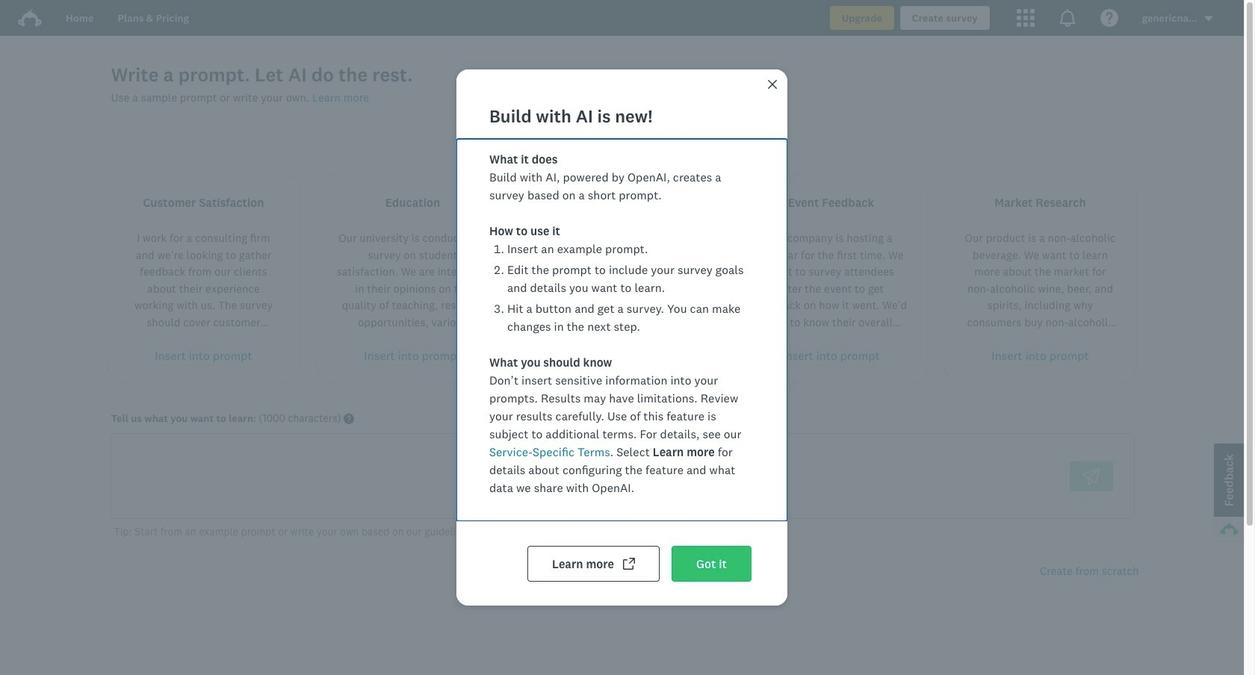 Task type: locate. For each thing, give the bounding box(es) containing it.
close image
[[767, 78, 779, 90], [769, 80, 778, 89]]

1 brand logo image from the top
[[18, 6, 42, 30]]

alert
[[111, 526, 1134, 538]]

brand logo image
[[18, 6, 42, 30], [18, 9, 42, 27]]

dropdown arrow icon image
[[1204, 14, 1215, 24], [1206, 16, 1214, 21]]

dialog
[[457, 70, 788, 606]]

notification center icon image
[[1059, 9, 1077, 27]]

products icon image
[[1017, 9, 1035, 27], [1017, 9, 1035, 27]]

hover for help content image
[[344, 415, 354, 425]]

None text field
[[121, 444, 1052, 510]]

light bulb with lightning bolt inside showing a new idea image
[[604, 107, 640, 143]]



Task type: vqa. For each thing, say whether or not it's contained in the screenshot.
group
no



Task type: describe. For each thing, give the bounding box(es) containing it.
this link opens in a new tab image
[[624, 558, 635, 570]]

help icon image
[[1101, 9, 1119, 27]]

2 brand logo image from the top
[[18, 9, 42, 27]]

this link opens in a new tab image
[[624, 558, 635, 570]]



